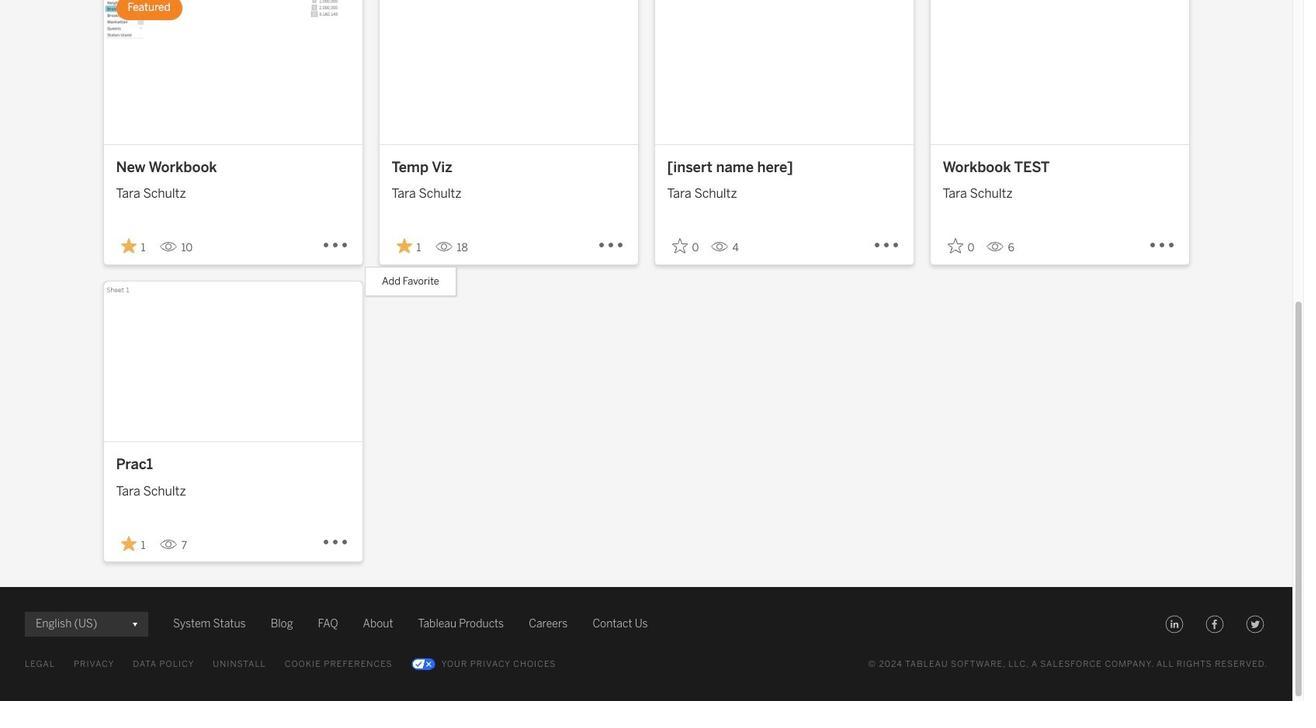 Task type: describe. For each thing, give the bounding box(es) containing it.
0 horizontal spatial more actions image
[[322, 530, 350, 558]]

add favorite image for 2nd add favorite button from the left
[[948, 239, 963, 254]]

more actions image for 1st remove favorite icon from the right
[[598, 232, 625, 260]]

2 remove favorite image from the left
[[396, 239, 412, 254]]

0 vertical spatial more actions image
[[873, 232, 901, 260]]

add favorite image for second add favorite button from right
[[672, 239, 688, 254]]

selected language element
[[36, 613, 137, 638]]

1 remove favorite image from the left
[[121, 239, 136, 254]]



Task type: vqa. For each thing, say whether or not it's contained in the screenshot.
Update corresponding to Update Now
no



Task type: locate. For each thing, give the bounding box(es) containing it.
workbook thumbnail image
[[104, 0, 362, 144], [379, 0, 638, 144], [655, 0, 914, 144], [931, 0, 1189, 144], [104, 282, 362, 442]]

1 more actions image from the left
[[322, 232, 350, 260]]

Remove Favorite button
[[116, 234, 153, 259], [392, 234, 429, 259], [116, 532, 153, 557]]

1 horizontal spatial add favorite image
[[948, 239, 963, 254]]

0 horizontal spatial remove favorite image
[[121, 239, 136, 254]]

more actions image
[[322, 232, 350, 260], [598, 232, 625, 260]]

1 horizontal spatial add favorite button
[[943, 234, 980, 259]]

remove favorite image
[[121, 239, 136, 254], [396, 239, 412, 254]]

1 horizontal spatial remove favorite image
[[396, 239, 412, 254]]

2 add favorite button from the left
[[943, 234, 980, 259]]

more actions image
[[873, 232, 901, 260], [322, 530, 350, 558]]

1 horizontal spatial more actions image
[[873, 232, 901, 260]]

2 more actions image from the left
[[598, 232, 625, 260]]

0 horizontal spatial add favorite image
[[672, 239, 688, 254]]

Add Favorite button
[[667, 234, 705, 259], [943, 234, 980, 259]]

featured element
[[116, 0, 182, 20]]

1 add favorite button from the left
[[667, 234, 705, 259]]

1 vertical spatial more actions image
[[322, 530, 350, 558]]

remove favorite image
[[121, 536, 136, 552]]

more actions image for 2nd remove favorite icon from right
[[322, 232, 350, 260]]

1 add favorite image from the left
[[672, 239, 688, 254]]

0 horizontal spatial more actions image
[[322, 232, 350, 260]]

2 add favorite image from the left
[[948, 239, 963, 254]]

1 horizontal spatial more actions image
[[598, 232, 625, 260]]

0 horizontal spatial add favorite button
[[667, 234, 705, 259]]

add favorite image
[[672, 239, 688, 254], [948, 239, 963, 254]]



